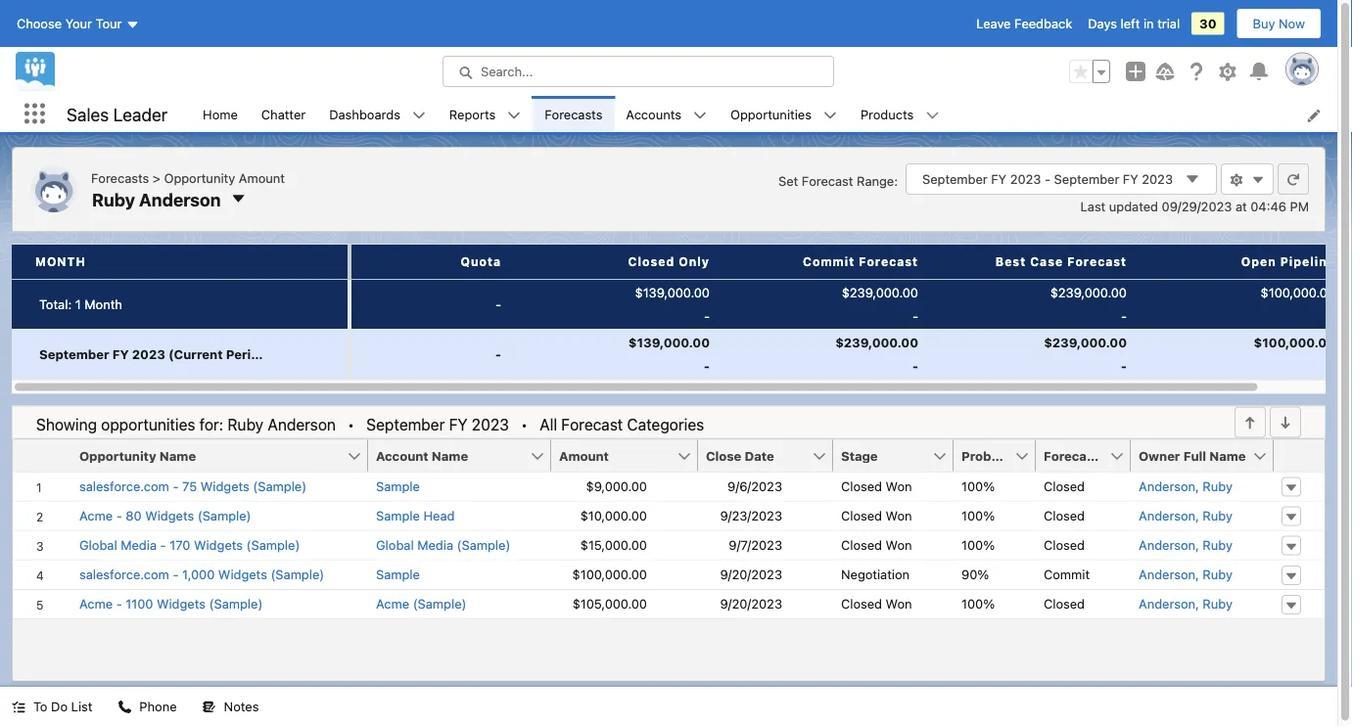 Task type: locate. For each thing, give the bounding box(es) containing it.
4 anderson, from the top
[[1139, 568, 1199, 582]]

0 vertical spatial opportunity
[[164, 170, 235, 185]]

2 vertical spatial $100,000.00
[[573, 568, 647, 582]]

widgets up '170'
[[145, 509, 194, 523]]

$15,000.00
[[581, 538, 647, 553]]

pipeline
[[1281, 255, 1336, 268]]

salesforce.com for salesforce.com - 1,000 widgets (sample)
[[79, 568, 169, 582]]

acme - 80 widgets (sample) link
[[79, 507, 251, 526]]

1 sample link from the top
[[376, 477, 420, 496]]

reports link
[[438, 96, 507, 132]]

0 vertical spatial sample link
[[376, 477, 420, 496]]

action element
[[1274, 440, 1325, 473]]

9/23/2023
[[720, 509, 782, 523]]

for:
[[199, 415, 223, 434]]

text default image right products
[[926, 109, 940, 122]]

september fy 2023 - september fy 2023
[[923, 172, 1173, 187]]

0 horizontal spatial anderson
[[139, 189, 221, 210]]

2 100% from the top
[[962, 509, 995, 523]]

products link
[[849, 96, 926, 132]]

- up case
[[1045, 172, 1051, 187]]

0 vertical spatial anderson
[[139, 189, 221, 210]]

5 anderson, ruby link from the top
[[1139, 595, 1233, 614]]

1 vertical spatial sample
[[376, 509, 420, 523]]

fy for september fy 2023 - september fy 2023
[[991, 172, 1007, 187]]

widgets for 80
[[145, 509, 194, 523]]

sample link down account
[[376, 477, 420, 496]]

2 anderson, from the top
[[1139, 509, 1199, 523]]

3 sample from the top
[[376, 568, 420, 582]]

0 vertical spatial salesforce.com
[[79, 479, 169, 494]]

won for 9/23/2023
[[886, 509, 912, 523]]

text default image left notes
[[202, 701, 216, 714]]

account name element
[[368, 440, 563, 473]]

anderson, ruby for 9/23/2023
[[1139, 509, 1233, 523]]

close
[[706, 449, 742, 463]]

status
[[36, 413, 704, 436]]

all forecast categories
[[540, 415, 704, 434]]

text default image up "at" at the top right of the page
[[1230, 173, 1244, 187]]

won for 9/6/2023
[[886, 479, 912, 494]]

name inside owner full name button
[[1210, 449, 1246, 463]]

forecast down range:
[[859, 255, 919, 268]]

opportunity up the ruby anderson button
[[164, 170, 235, 185]]

3 anderson, ruby from the top
[[1139, 538, 1233, 553]]

forecasts down search... button
[[545, 106, 603, 121]]

anderson, for 9/20/2023
[[1139, 568, 1199, 582]]

forecast category
[[1044, 449, 1161, 463]]

accounts link
[[614, 96, 693, 132]]

list
[[191, 96, 1338, 132]]

opportunities
[[731, 106, 812, 121]]

salesforce.com up the 80
[[79, 479, 169, 494]]

1 won from the top
[[886, 479, 912, 494]]

2 salesforce.com from the top
[[79, 568, 169, 582]]

media down the 80
[[121, 538, 157, 553]]

0 horizontal spatial •
[[348, 415, 355, 434]]

2 won from the top
[[886, 509, 912, 523]]

0 horizontal spatial media
[[121, 538, 157, 553]]

september down 1 on the top left
[[39, 347, 109, 361]]

1 vertical spatial salesforce.com
[[79, 568, 169, 582]]

commit
[[803, 255, 855, 268], [1044, 568, 1090, 582]]

1 100% from the top
[[962, 479, 995, 494]]

quota
[[461, 255, 501, 268]]

text default image inside opportunities list item
[[824, 109, 837, 122]]

1 salesforce.com from the top
[[79, 479, 169, 494]]

2 9/20/2023 from the top
[[720, 597, 782, 612]]

0 horizontal spatial opportunity
[[79, 449, 156, 463]]

$139,000.00 - down closed only
[[635, 285, 710, 323]]

$239,000.00 -
[[842, 285, 919, 323], [1051, 285, 1127, 323], [836, 335, 919, 373], [1044, 335, 1127, 373]]

text default image left phone
[[118, 701, 132, 714]]

$139,000.00 - up categories at the bottom of page
[[629, 335, 710, 373]]

30
[[1200, 16, 1217, 31]]

notes
[[224, 700, 259, 714]]

media down head
[[417, 538, 453, 553]]

all
[[540, 415, 557, 434]]

2 • from the left
[[521, 415, 528, 434]]

widgets right 1,000
[[218, 568, 267, 582]]

0 vertical spatial commit
[[803, 255, 855, 268]]

open pipeline
[[1241, 255, 1336, 268]]

2023 inside button
[[132, 347, 165, 361]]

amount element
[[551, 440, 710, 473]]

reports list item
[[438, 96, 533, 132]]

commit for commit forecast
[[803, 255, 855, 268]]

1 horizontal spatial name
[[432, 449, 468, 463]]

1 global from the left
[[79, 538, 117, 553]]

1 $100,000.00 button from the top
[[1186, 280, 1352, 329]]

showing opportunities for: ruby anderson
[[36, 415, 336, 434]]

group
[[1069, 60, 1111, 83]]

0 vertical spatial sample
[[376, 479, 420, 494]]

sample down account
[[376, 479, 420, 494]]

100% for 9/6/2023
[[962, 479, 995, 494]]

1 horizontal spatial media
[[417, 538, 453, 553]]

9/7/2023
[[729, 538, 782, 553]]

1 vertical spatial $139,000.00
[[629, 335, 710, 350]]

row up categories at the bottom of page
[[12, 329, 1352, 379]]

media
[[121, 538, 157, 553], [417, 538, 453, 553]]

2023 left (current
[[132, 347, 165, 361]]

sample up the acme (sample)
[[376, 568, 420, 582]]

2 name from the left
[[432, 449, 468, 463]]

close date button
[[698, 440, 812, 472]]

forecast for commit forecast
[[859, 255, 919, 268]]

1 horizontal spatial •
[[521, 415, 528, 434]]

dashboards
[[329, 106, 400, 121]]

amount button
[[551, 440, 677, 472]]

widgets down opportunity name element
[[201, 479, 250, 494]]

text default image
[[926, 109, 940, 122], [1252, 173, 1265, 187], [12, 701, 25, 714], [118, 701, 132, 714]]

set forecast range:
[[779, 173, 898, 188]]

september for september fy 2023
[[366, 415, 445, 434]]

close date element
[[698, 440, 845, 473]]

row down only
[[12, 280, 1352, 329]]

month
[[85, 297, 122, 311]]

text default image left products link on the top right
[[824, 109, 837, 122]]

dashboards list item
[[317, 96, 438, 132]]

- down commit forecast
[[913, 308, 919, 323]]

-
[[1045, 172, 1051, 187], [704, 308, 710, 323], [913, 308, 919, 323], [1121, 308, 1127, 323], [495, 346, 501, 361], [704, 358, 710, 373], [912, 358, 919, 373], [1121, 358, 1127, 373], [173, 479, 179, 494], [116, 509, 122, 523], [160, 538, 166, 553], [173, 568, 179, 582], [116, 597, 122, 612]]

anderson, ruby link for 9/23/2023
[[1139, 507, 1233, 526]]

1 horizontal spatial global
[[376, 538, 414, 553]]

0 horizontal spatial name
[[160, 449, 196, 463]]

0 vertical spatial $100,000.00
[[1261, 285, 1336, 300]]

2 closed won from the top
[[841, 509, 912, 523]]

sample for sample link related to salesforce.com - 1,000 widgets (sample)
[[376, 568, 420, 582]]

closed won
[[841, 479, 912, 494], [841, 509, 912, 523], [841, 538, 912, 553], [841, 597, 912, 612]]

(sample)
[[253, 479, 307, 494], [198, 509, 251, 523], [246, 538, 300, 553], [457, 538, 511, 553], [271, 568, 324, 582], [209, 597, 263, 612], [413, 597, 467, 612]]

owner
[[1139, 449, 1181, 463]]

probability
[[962, 449, 1031, 463]]

2 horizontal spatial name
[[1210, 449, 1246, 463]]

leave
[[977, 16, 1011, 31]]

$100,000.00 button
[[1186, 280, 1352, 329], [1186, 330, 1352, 379]]

forecast category element
[[1036, 440, 1161, 473]]

salesforce.com up "1100"
[[79, 568, 169, 582]]

row
[[12, 280, 1352, 329], [12, 329, 1352, 379]]

anderson, for 9/23/2023
[[1139, 509, 1199, 523]]

acme (sample) link
[[376, 595, 467, 614]]

• left september fy 2023
[[348, 415, 355, 434]]

1 horizontal spatial amount
[[559, 449, 609, 463]]

accounts
[[626, 106, 682, 121]]

september inside button
[[39, 347, 109, 361]]

fy inside button
[[112, 347, 129, 361]]

products
[[861, 106, 914, 121]]

september right range:
[[923, 172, 988, 187]]

sample link for salesforce.com - 1,000 widgets (sample)
[[376, 566, 420, 585]]

0 vertical spatial forecasts
[[545, 106, 603, 121]]

0 horizontal spatial commit
[[803, 255, 855, 268]]

your
[[65, 16, 92, 31]]

4 anderson, ruby from the top
[[1139, 568, 1233, 582]]

sales leader
[[67, 104, 168, 125]]

fy inside status
[[449, 415, 468, 434]]

forecasts
[[545, 106, 603, 121], [91, 170, 149, 185]]

home link
[[191, 96, 250, 132]]

1 name from the left
[[160, 449, 196, 463]]

chatter link
[[250, 96, 317, 132]]

- up september fy 2023
[[495, 346, 501, 361]]

1 vertical spatial amount
[[559, 449, 609, 463]]

2 anderson, ruby from the top
[[1139, 509, 1233, 523]]

- left the 80
[[116, 509, 122, 523]]

anderson down forecasts > opportunity amount
[[139, 189, 221, 210]]

opportunity inside button
[[79, 449, 156, 463]]

choose
[[17, 16, 62, 31]]

• left all
[[521, 415, 528, 434]]

forecast inside button
[[1044, 449, 1099, 463]]

100% for 9/7/2023
[[962, 538, 995, 553]]

4 100% from the top
[[962, 597, 995, 612]]

global media - 170 widgets (sample) link
[[79, 536, 300, 555]]

close date
[[706, 449, 774, 463]]

2023 up account name element in the bottom of the page
[[472, 415, 509, 434]]

0 vertical spatial $139,000.00 -
[[635, 285, 710, 323]]

anderson, ruby link
[[1139, 477, 1233, 496], [1139, 507, 1233, 526], [1139, 536, 1233, 555], [1139, 566, 1233, 585], [1139, 595, 1233, 614]]

9/6/2023
[[728, 479, 782, 494]]

sample link up the acme (sample)
[[376, 566, 420, 585]]

amount inside button
[[559, 449, 609, 463]]

opportunity down opportunities
[[79, 449, 156, 463]]

name
[[160, 449, 196, 463], [432, 449, 468, 463], [1210, 449, 1246, 463]]

acme left the 80
[[79, 509, 113, 523]]

fy up account name element in the bottom of the page
[[449, 415, 468, 434]]

2023 up best
[[1010, 172, 1041, 187]]

opportunity name button
[[71, 440, 347, 472]]

global down acme - 80 widgets (sample) link at the bottom of page
[[79, 538, 117, 553]]

name down september fy 2023
[[432, 449, 468, 463]]

anderson,
[[1139, 479, 1199, 494], [1139, 509, 1199, 523], [1139, 538, 1199, 553], [1139, 568, 1199, 582], [1139, 597, 1199, 612]]

products list item
[[849, 96, 951, 132]]

2 sample from the top
[[376, 509, 420, 523]]

0 vertical spatial $139,000.00
[[635, 285, 710, 300]]

anderson, for 9/7/2023
[[1139, 538, 1199, 553]]

2 sample link from the top
[[376, 566, 420, 585]]

forecasts for forecasts > opportunity amount
[[91, 170, 149, 185]]

name down showing opportunities for: ruby anderson
[[160, 449, 196, 463]]

3 closed won from the top
[[841, 538, 912, 553]]

forecast inside status
[[561, 415, 623, 434]]

commit right 90%
[[1044, 568, 1090, 582]]

text default image left to
[[12, 701, 25, 714]]

forecast left the category
[[1044, 449, 1099, 463]]

1 vertical spatial $100,000.00
[[1254, 335, 1336, 350]]

forecast
[[802, 173, 853, 188], [859, 255, 919, 268], [1068, 255, 1127, 268], [561, 415, 623, 434], [1044, 449, 1099, 463]]

2 row from the top
[[12, 329, 1352, 379]]

global down the sample head link
[[376, 538, 414, 553]]

september for september fy 2023 - september fy 2023
[[923, 172, 988, 187]]

1 media from the left
[[121, 538, 157, 553]]

(%)
[[1034, 449, 1058, 463]]

1 sample from the top
[[376, 479, 420, 494]]

forecasts for forecasts
[[545, 106, 603, 121]]

2 media from the left
[[417, 538, 453, 553]]

stage element
[[833, 440, 966, 473]]

name inside opportunity name button
[[160, 449, 196, 463]]

forecasts left >
[[91, 170, 149, 185]]

1 closed won from the top
[[841, 479, 912, 494]]

90%
[[962, 568, 989, 582]]

anderson up opportunity name element
[[268, 415, 336, 434]]

opportunity name
[[79, 449, 196, 463]]

1 horizontal spatial anderson
[[268, 415, 336, 434]]

amount up $9,000.00 on the bottom left
[[559, 449, 609, 463]]

1 vertical spatial anderson
[[268, 415, 336, 434]]

leader
[[113, 104, 168, 125]]

text default image right the accounts
[[693, 109, 707, 122]]

date
[[745, 449, 774, 463]]

amount down chatter link
[[239, 170, 285, 185]]

widgets down 1,000
[[157, 597, 206, 612]]

0 vertical spatial amount
[[239, 170, 285, 185]]

2 vertical spatial sample
[[376, 568, 420, 582]]

grid
[[13, 440, 1325, 620]]

acme left "1100"
[[79, 597, 113, 612]]

opportunity
[[164, 170, 235, 185], [79, 449, 156, 463]]

fy up best
[[991, 172, 1007, 187]]

item number element
[[13, 440, 71, 473]]

1 vertical spatial commit
[[1044, 568, 1090, 582]]

04:46
[[1251, 199, 1287, 213]]

$105,000.00
[[573, 597, 647, 612]]

acme for acme - 1100 widgets (sample)
[[79, 597, 113, 612]]

- down only
[[704, 308, 710, 323]]

forecast right case
[[1068, 255, 1127, 268]]

3 name from the left
[[1210, 449, 1246, 463]]

commit forecast
[[803, 255, 919, 268]]

commit for commit
[[1044, 568, 1090, 582]]

salesforce.com - 75 widgets (sample)
[[79, 479, 307, 494]]

100%
[[962, 479, 995, 494], [962, 509, 995, 523], [962, 538, 995, 553], [962, 597, 995, 612]]

now
[[1279, 16, 1305, 31]]

4 won from the top
[[886, 597, 912, 612]]

widgets for 75
[[201, 479, 250, 494]]

negotiation
[[841, 568, 910, 582]]

september up account
[[366, 415, 445, 434]]

forecasts > opportunity amount
[[91, 170, 285, 185]]

2 global from the left
[[376, 538, 414, 553]]

accounts list item
[[614, 96, 719, 132]]

2023
[[1010, 172, 1041, 187], [1142, 172, 1173, 187], [132, 347, 165, 361], [472, 415, 509, 434]]

0 vertical spatial $100,000.00 button
[[1186, 280, 1352, 329]]

2 anderson, ruby link from the top
[[1139, 507, 1233, 526]]

global for global media - 170 widgets (sample)
[[79, 538, 117, 553]]

acme down global media (sample) link
[[376, 597, 409, 612]]

3 won from the top
[[886, 538, 912, 553]]

closed won for 9/23/2023
[[841, 509, 912, 523]]

anderson
[[139, 189, 221, 210], [268, 415, 336, 434]]

salesforce.com
[[79, 479, 169, 494], [79, 568, 169, 582]]

to
[[33, 700, 47, 714]]

sample left head
[[376, 509, 420, 523]]

1 vertical spatial $100,000.00 button
[[1186, 330, 1352, 379]]

fy for september fy 2023
[[449, 415, 468, 434]]

widgets
[[201, 479, 250, 494], [145, 509, 194, 523], [194, 538, 243, 553], [218, 568, 267, 582], [157, 597, 206, 612]]

forecasts inside "link"
[[545, 106, 603, 121]]

commit down set forecast range:
[[803, 255, 855, 268]]

stage button
[[833, 440, 932, 472]]

2023 up updated
[[1142, 172, 1173, 187]]

1 vertical spatial 9/20/2023
[[720, 597, 782, 612]]

1 vertical spatial opportunity
[[79, 449, 156, 463]]

grid containing opportunity name
[[13, 440, 1325, 620]]

1 9/20/2023 from the top
[[720, 568, 782, 582]]

0 horizontal spatial global
[[79, 538, 117, 553]]

2023 for september fy 2023 (current period)
[[132, 347, 165, 361]]

1 horizontal spatial commit
[[1044, 568, 1090, 582]]

name right full
[[1210, 449, 1246, 463]]

best
[[996, 255, 1026, 268]]

text default image
[[693, 109, 707, 122], [824, 109, 837, 122], [1185, 171, 1201, 187], [1230, 173, 1244, 187], [202, 701, 216, 714]]

3 100% from the top
[[962, 538, 995, 553]]

- left "1100"
[[116, 597, 122, 612]]

3 anderson, from the top
[[1139, 538, 1199, 553]]

1 • from the left
[[348, 415, 355, 434]]

opportunities list item
[[719, 96, 849, 132]]

ruby anderson
[[92, 189, 221, 210]]

fy for september fy 2023 (current period)
[[112, 347, 129, 361]]

2023 for september fy 2023
[[472, 415, 509, 434]]

salesforce.com for salesforce.com - 75 widgets (sample)
[[79, 479, 169, 494]]

anderson inside button
[[139, 189, 221, 210]]

0 vertical spatial 9/20/2023
[[720, 568, 782, 582]]

$239,000.00
[[842, 285, 919, 300], [1051, 285, 1127, 300], [836, 335, 919, 350], [1044, 335, 1127, 350]]

1 vertical spatial forecasts
[[91, 170, 149, 185]]

1 vertical spatial sample link
[[376, 566, 420, 585]]

text default image inside products list item
[[926, 109, 940, 122]]

4 anderson, ruby link from the top
[[1139, 566, 1233, 585]]

fy down month
[[112, 347, 129, 361]]

anderson, ruby for 9/7/2023
[[1139, 538, 1233, 553]]

3 anderson, ruby link from the top
[[1139, 536, 1233, 555]]

0 horizontal spatial forecasts
[[91, 170, 149, 185]]

name inside account name "button"
[[432, 449, 468, 463]]

forecast right set
[[802, 173, 853, 188]]

forecast up the amount button
[[561, 415, 623, 434]]

80
[[126, 509, 142, 523]]

5 anderson, ruby from the top
[[1139, 597, 1233, 612]]

1 horizontal spatial forecasts
[[545, 106, 603, 121]]



Task type: describe. For each thing, give the bounding box(es) containing it.
choose your tour button
[[16, 8, 141, 39]]

acme for acme (sample)
[[376, 597, 409, 612]]

stage
[[841, 449, 878, 463]]

anderson, ruby link for 9/20/2023
[[1139, 566, 1233, 585]]

notes button
[[191, 687, 271, 727]]

- up the category
[[1121, 358, 1127, 373]]

- up stage "element"
[[912, 358, 919, 373]]

1 row from the top
[[12, 280, 1352, 329]]

acme for acme - 80 widgets (sample)
[[79, 509, 113, 523]]

- down best case forecast
[[1121, 308, 1127, 323]]

(current
[[169, 347, 223, 361]]

probability (%) button
[[954, 440, 1058, 472]]

media for (sample)
[[417, 538, 453, 553]]

2 $100,000.00 button from the top
[[1186, 330, 1352, 379]]

buy
[[1253, 16, 1276, 31]]

text default image inside the to do list button
[[12, 701, 25, 714]]

0 horizontal spatial amount
[[239, 170, 285, 185]]

anderson, ruby link for 9/7/2023
[[1139, 536, 1233, 555]]

ruby inside button
[[92, 189, 135, 210]]

september fy 2023
[[366, 415, 509, 434]]

total: 1 month button
[[31, 280, 284, 329]]

global media - 170 widgets (sample)
[[79, 538, 300, 553]]

1 vertical spatial $139,000.00 -
[[629, 335, 710, 373]]

media for -
[[121, 538, 157, 553]]

feedback
[[1015, 16, 1073, 31]]

september up last
[[1054, 172, 1120, 187]]

4 closed won from the top
[[841, 597, 912, 612]]

phone button
[[106, 687, 189, 727]]

owner full name button
[[1131, 440, 1253, 472]]

do
[[51, 700, 68, 714]]

2023 for september fy 2023 - september fy 2023
[[1010, 172, 1041, 187]]

170
[[170, 538, 190, 553]]

status containing showing opportunities for: ruby anderson
[[36, 413, 704, 436]]

anderson, ruby for 9/20/2023
[[1139, 568, 1233, 582]]

days left in trial
[[1088, 16, 1180, 31]]

forecast category button
[[1036, 440, 1161, 472]]

100% for 9/23/2023
[[962, 509, 995, 523]]

forecasts link
[[533, 96, 614, 132]]

5 anderson, from the top
[[1139, 597, 1199, 612]]

only
[[679, 255, 710, 268]]

to do list
[[33, 700, 92, 714]]

probability (%) element
[[954, 440, 1058, 473]]

home
[[203, 106, 238, 121]]

won for 9/7/2023
[[886, 538, 912, 553]]

search... button
[[443, 56, 834, 87]]

text default image inside notes 'button'
[[202, 701, 216, 714]]

1100
[[126, 597, 153, 612]]

salesforce.com - 1,000 widgets (sample)
[[79, 568, 324, 582]]

item number image
[[13, 440, 71, 472]]

last updated 09/29/2023 at 04:46 pm
[[1081, 199, 1309, 213]]

salesforce.com - 75 widgets (sample) link
[[79, 477, 307, 496]]

dashboards link
[[317, 96, 412, 132]]

period)
[[226, 347, 272, 361]]

acme - 1100 widgets (sample)
[[79, 597, 263, 612]]

1 anderson, ruby from the top
[[1139, 479, 1233, 494]]

global media (sample)
[[376, 538, 511, 553]]

forecast for set forecast range:
[[802, 173, 853, 188]]

name for opportunity name
[[160, 449, 196, 463]]

- left '170'
[[160, 538, 166, 553]]

opportunities
[[101, 415, 195, 434]]

month
[[35, 255, 86, 268]]

action image
[[1274, 440, 1325, 472]]

closed won for 9/7/2023
[[841, 538, 912, 553]]

global media (sample) link
[[376, 536, 511, 555]]

in
[[1144, 16, 1154, 31]]

sample for sample link for salesforce.com - 75 widgets (sample)
[[376, 479, 420, 494]]

closed won for 9/6/2023
[[841, 479, 912, 494]]

- left 75
[[173, 479, 179, 494]]

total:
[[39, 297, 72, 311]]

1 anderson, ruby link from the top
[[1139, 477, 1233, 496]]

widgets for 1,000
[[218, 568, 267, 582]]

case
[[1030, 255, 1064, 268]]

$9,000.00
[[586, 479, 647, 494]]

account name
[[376, 449, 468, 463]]

text default image up 04:46
[[1252, 173, 1265, 187]]

owner full name
[[1139, 449, 1246, 463]]

opportunity name element
[[71, 440, 380, 473]]

text default image inside "phone" button
[[118, 701, 132, 714]]

global for global media (sample)
[[376, 538, 414, 553]]

buy now
[[1253, 16, 1305, 31]]

- left 1,000
[[173, 568, 179, 582]]

1,000
[[182, 568, 215, 582]]

- up categories at the bottom of page
[[704, 358, 710, 373]]

text default image up last updated 09/29/2023 at 04:46 pm
[[1185, 171, 1201, 187]]

sample head
[[376, 509, 455, 523]]

widgets up the salesforce.com - 1,000 widgets (sample)
[[194, 538, 243, 553]]

total: 1 month
[[39, 297, 122, 311]]

acme (sample)
[[376, 597, 467, 612]]

category
[[1103, 449, 1161, 463]]

trial
[[1158, 16, 1180, 31]]

choose your tour
[[17, 16, 122, 31]]

salesforce.com - 1,000 widgets (sample) link
[[79, 566, 324, 585]]

sample link for salesforce.com - 75 widgets (sample)
[[376, 477, 420, 496]]

sample head link
[[376, 507, 455, 526]]

categories
[[627, 415, 704, 434]]

widgets for 1100
[[157, 597, 206, 612]]

set
[[779, 173, 798, 188]]

leave feedback
[[977, 16, 1073, 31]]

1
[[75, 297, 81, 311]]

>
[[153, 170, 161, 185]]

open
[[1241, 255, 1277, 268]]

account name button
[[368, 440, 530, 472]]

sales
[[67, 104, 109, 125]]

forecast for all forecast categories
[[561, 415, 623, 434]]

1 horizontal spatial opportunity
[[164, 170, 235, 185]]

$10,000.00
[[580, 509, 647, 523]]

head
[[424, 509, 455, 523]]

range:
[[857, 173, 898, 188]]

september fy 2023 (current period)
[[39, 347, 272, 361]]

phone
[[139, 700, 177, 714]]

account
[[376, 449, 429, 463]]

ruby anderson button
[[91, 186, 253, 211]]

showing
[[36, 415, 97, 434]]

acme - 1100 widgets (sample) link
[[79, 595, 263, 614]]

probability (%)
[[962, 449, 1058, 463]]

fy up updated
[[1123, 172, 1139, 187]]

text default image inside accounts list item
[[693, 109, 707, 122]]

chatter
[[261, 106, 306, 121]]

opportunities link
[[719, 96, 824, 132]]

09/29/2023
[[1162, 199, 1232, 213]]

list containing home
[[191, 96, 1338, 132]]

owner full name element
[[1131, 440, 1286, 473]]

anderson inside status
[[268, 415, 336, 434]]

search...
[[481, 64, 533, 79]]

1 anderson, from the top
[[1139, 479, 1199, 494]]

name for account name
[[432, 449, 468, 463]]

sample for sample head
[[376, 509, 420, 523]]

september for september fy 2023 (current period)
[[39, 347, 109, 361]]



Task type: vqa. For each thing, say whether or not it's contained in the screenshot.
Leave
yes



